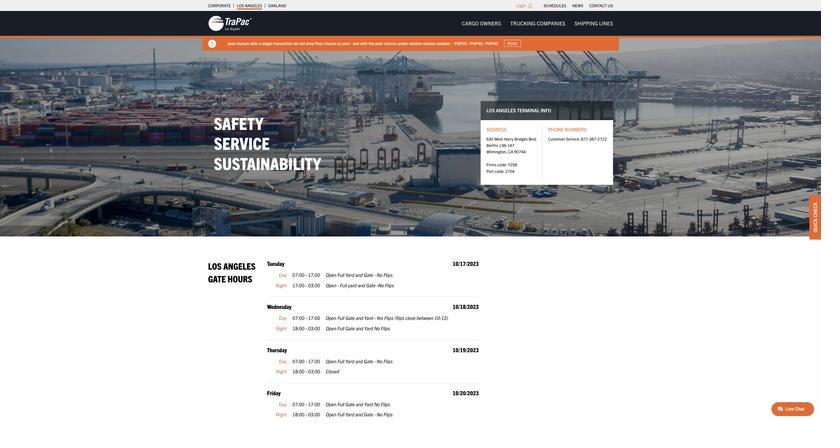 Task type: describe. For each thing, give the bounding box(es) containing it.
read link
[[504, 40, 521, 47]]

trucking companies
[[510, 20, 565, 27]]

under
[[398, 41, 408, 46]]

phone numbers
[[548, 127, 587, 132]]

03:00 for tuesday
[[308, 283, 320, 289]]

18:00 for thursday
[[293, 369, 305, 375]]

2 chassis from the left
[[324, 41, 337, 46]]

17:00 - 03:00
[[293, 283, 320, 289]]

yes
[[377, 316, 383, 322]]

07:00 - 17:00 for tuesday
[[293, 273, 320, 278]]

day for thursday
[[279, 359, 287, 365]]

solid image
[[208, 40, 216, 48]]

1 vertical spatial code:
[[495, 169, 504, 174]]

1 pool from the left
[[228, 41, 235, 46]]

07:00 for wednesday
[[293, 316, 305, 322]]

in
[[338, 41, 341, 46]]

1 vertical spatial yard
[[348, 283, 357, 289]]

bridges
[[514, 136, 528, 142]]

transaction
[[273, 41, 293, 46]]

los angeles terminal info
[[487, 108, 551, 114]]

friday
[[267, 390, 281, 397]]

630 west harry bridges blvd berths 136-147 wilmington, ca 90744
[[487, 136, 536, 155]]

03:00 for thursday
[[308, 369, 320, 375]]

close
[[406, 316, 416, 322]]

10/20/2023
[[453, 390, 479, 397]]

quick check
[[813, 203, 818, 233]]

do
[[294, 41, 298, 46]]

cargo
[[462, 20, 479, 27]]

contact
[[589, 3, 607, 8]]

contact us
[[589, 3, 613, 8]]

read
[[507, 41, 518, 46]]

18:00 - 03:00 for thursday
[[293, 369, 320, 375]]

blvd
[[529, 136, 536, 142]]

shipping
[[575, 20, 598, 27]]

oakland
[[268, 3, 286, 8]]

contact us link
[[589, 1, 613, 10]]

los for los angeles
[[237, 3, 244, 8]]

gate inside los angeles gate hours
[[208, 273, 226, 285]]

1 / from the left
[[468, 41, 469, 46]]

service
[[214, 133, 270, 154]]

sustainability
[[214, 153, 321, 174]]

1 chassis from the left
[[236, 41, 249, 46]]

thursday
[[267, 347, 287, 354]]

between
[[417, 316, 434, 322]]

y258
[[508, 162, 517, 168]]

trucking
[[510, 20, 536, 27]]

quick
[[813, 219, 818, 233]]

(flips
[[395, 316, 404, 322]]

customer service: 877-387-2722
[[548, 136, 607, 142]]

day for tuesday
[[279, 273, 287, 278]]

safety service sustainability
[[214, 112, 321, 174]]

port
[[487, 169, 494, 174]]

17:00 for wednesday
[[308, 316, 320, 322]]

quick check link
[[810, 195, 821, 240]]

closed
[[326, 369, 339, 375]]

schedules
[[544, 3, 566, 8]]

pop20
[[454, 41, 467, 46]]

2704
[[505, 169, 515, 174]]

night for wednesday
[[276, 326, 287, 332]]

pool chassis with a single transaction  do not drop pool chassis in yard -  exit with the pool chassis under relative release number -  pop20 / pop40 / pop45
[[228, 41, 498, 46]]

angeles for los angeles terminal info
[[496, 108, 516, 114]]

07:00 for tuesday
[[293, 273, 305, 278]]

tuesday
[[267, 260, 285, 268]]

menu bar containing cargo owners
[[457, 18, 618, 29]]

numbers
[[565, 127, 587, 132]]

los angeles gate hours
[[208, 261, 256, 285]]

los angeles
[[237, 3, 262, 8]]

phone
[[548, 127, 564, 132]]

cargo owners link
[[457, 18, 506, 29]]

corporate link
[[208, 1, 231, 10]]

light image
[[528, 3, 532, 8]]

los angeles image
[[208, 15, 252, 32]]

owners
[[480, 20, 501, 27]]

news
[[572, 3, 583, 8]]

harry
[[504, 136, 514, 142]]

check
[[813, 203, 818, 218]]

night for tuesday
[[276, 283, 287, 289]]

pool
[[315, 41, 323, 46]]

90744
[[514, 149, 526, 155]]

3 open from the top
[[326, 316, 337, 322]]

single
[[262, 41, 272, 46]]

ca
[[508, 149, 513, 155]]

10-
[[435, 316, 441, 322]]

night for friday
[[276, 412, 287, 418]]

open full gate and yard -  yes flips (flips close between 10-12)
[[326, 316, 448, 322]]

07:00 - 17:00 for thursday
[[293, 359, 320, 365]]

trucking companies link
[[506, 18, 570, 29]]

07:00 - 17:00 for wednesday
[[293, 316, 320, 322]]

pop45
[[486, 41, 498, 46]]

los for los angeles terminal info
[[487, 108, 495, 114]]



Task type: locate. For each thing, give the bounding box(es) containing it.
1 vertical spatial los
[[487, 108, 495, 114]]

angeles up hours
[[223, 261, 256, 272]]

1 vertical spatial angeles
[[496, 108, 516, 114]]

3 night from the top
[[276, 369, 287, 375]]

open full yard and gate - no flips
[[326, 273, 393, 278], [326, 359, 393, 365], [326, 412, 393, 418]]

us
[[608, 3, 613, 8]]

night down friday
[[276, 412, 287, 418]]

2 open full yard and gate - no flips from the top
[[326, 359, 393, 365]]

menu bar down light icon
[[457, 18, 618, 29]]

1 vertical spatial open full gate and yard no flips
[[326, 402, 390, 408]]

safety
[[214, 112, 263, 134]]

0 vertical spatial yard
[[342, 41, 350, 46]]

1 day from the top
[[279, 273, 287, 278]]

open full gate and yard no flips for 03:00
[[326, 326, 390, 332]]

west
[[494, 136, 503, 142]]

flips
[[384, 273, 393, 278], [385, 283, 394, 289], [384, 316, 394, 322], [381, 326, 390, 332], [384, 359, 393, 365], [381, 402, 390, 408], [384, 412, 393, 418]]

with left "the"
[[360, 41, 368, 46]]

4 03:00 from the top
[[308, 412, 320, 418]]

chassis left under
[[384, 41, 397, 46]]

2 open from the top
[[326, 283, 337, 289]]

cargo owners
[[462, 20, 501, 27]]

1 vertical spatial 18:00 - 03:00
[[293, 369, 320, 375]]

03:00 for wednesday
[[308, 326, 320, 332]]

exit
[[353, 41, 359, 46]]

0 horizontal spatial chassis
[[236, 41, 249, 46]]

3 03:00 from the top
[[308, 369, 320, 375]]

1 18:00 - 03:00 from the top
[[293, 326, 320, 332]]

2 vertical spatial angeles
[[223, 261, 256, 272]]

136-
[[499, 143, 507, 148]]

10/19/2023
[[453, 347, 479, 354]]

0 vertical spatial angeles
[[245, 3, 262, 8]]

customer
[[548, 136, 565, 142]]

07:00 for friday
[[293, 402, 305, 408]]

1 night from the top
[[276, 283, 287, 289]]

gate
[[364, 273, 373, 278], [208, 273, 226, 285], [366, 283, 376, 289], [346, 316, 355, 322], [346, 326, 355, 332], [364, 359, 373, 365], [346, 402, 355, 408], [364, 412, 373, 418]]

menu bar containing schedules
[[541, 1, 616, 10]]

info
[[541, 108, 551, 114]]

night down wednesday
[[276, 326, 287, 332]]

0 horizontal spatial /
[[468, 41, 469, 46]]

2 18:00 from the top
[[293, 369, 305, 375]]

3 18:00 - 03:00 from the top
[[293, 412, 320, 418]]

2 open full gate and yard no flips from the top
[[326, 402, 390, 408]]

shipping lines link
[[570, 18, 618, 29]]

7 open from the top
[[326, 412, 337, 418]]

1 open full gate and yard no flips from the top
[[326, 326, 390, 332]]

2 horizontal spatial chassis
[[384, 41, 397, 46]]

angeles
[[245, 3, 262, 8], [496, 108, 516, 114], [223, 261, 256, 272]]

4 day from the top
[[279, 402, 287, 408]]

angeles left oakland
[[245, 3, 262, 8]]

4 07:00 - 17:00 from the top
[[293, 402, 320, 408]]

angeles for los angeles gate hours
[[223, 261, 256, 272]]

18:00 - 03:00
[[293, 326, 320, 332], [293, 369, 320, 375], [293, 412, 320, 418]]

1 horizontal spatial chassis
[[324, 41, 337, 46]]

los
[[237, 3, 244, 8], [487, 108, 495, 114], [208, 261, 222, 272]]

2 18:00 - 03:00 from the top
[[293, 369, 320, 375]]

2 vertical spatial los
[[208, 261, 222, 272]]

18:00 - 03:00 for friday
[[293, 412, 320, 418]]

4 open from the top
[[326, 326, 337, 332]]

10/17/2023
[[453, 260, 479, 268]]

17:00 for friday
[[308, 402, 320, 408]]

03:00 for friday
[[308, 412, 320, 418]]

07:00
[[293, 273, 305, 278], [293, 316, 305, 322], [293, 359, 305, 365], [293, 402, 305, 408]]

10/18/2023
[[453, 304, 479, 311]]

login link
[[516, 3, 526, 8]]

1 vertical spatial 18:00
[[293, 369, 305, 375]]

07:00 for thursday
[[293, 359, 305, 365]]

1 horizontal spatial los
[[237, 3, 244, 8]]

07:00 - 17:00 for friday
[[293, 402, 320, 408]]

los inside los angeles "link"
[[237, 3, 244, 8]]

menu bar up shipping
[[541, 1, 616, 10]]

2 / from the left
[[484, 41, 485, 46]]

pool right the solid "icon"
[[228, 41, 235, 46]]

1 open full yard and gate - no flips from the top
[[326, 273, 393, 278]]

1 with from the left
[[250, 41, 258, 46]]

relative
[[409, 41, 422, 46]]

wilmington,
[[487, 149, 507, 155]]

2 vertical spatial 18:00
[[293, 412, 305, 418]]

1 07:00 from the top
[[293, 273, 305, 278]]

18:00 - 03:00 for wednesday
[[293, 326, 320, 332]]

pop40
[[470, 41, 483, 46]]

corporate
[[208, 3, 231, 8]]

387-
[[589, 136, 598, 142]]

los inside los angeles gate hours
[[208, 261, 222, 272]]

4 night from the top
[[276, 412, 287, 418]]

4 07:00 from the top
[[293, 402, 305, 408]]

chassis left in
[[324, 41, 337, 46]]

0 vertical spatial open full gate and yard no flips
[[326, 326, 390, 332]]

yard
[[346, 273, 354, 278], [364, 316, 373, 322], [364, 326, 373, 332], [346, 359, 354, 365], [364, 402, 373, 408], [346, 412, 354, 418]]

code:
[[497, 162, 507, 168], [495, 169, 504, 174]]

release
[[423, 41, 436, 46]]

oakland link
[[268, 1, 286, 10]]

18:00
[[293, 326, 305, 332], [293, 369, 305, 375], [293, 412, 305, 418]]

0 vertical spatial 18:00 - 03:00
[[293, 326, 320, 332]]

0 horizontal spatial pool
[[228, 41, 235, 46]]

day for wednesday
[[279, 316, 287, 322]]

0 horizontal spatial with
[[250, 41, 258, 46]]

night down thursday
[[276, 369, 287, 375]]

address
[[487, 127, 507, 132]]

6 open from the top
[[326, 402, 337, 408]]

pool right "the"
[[375, 41, 383, 46]]

no
[[377, 273, 383, 278], [378, 283, 384, 289], [374, 326, 380, 332], [377, 359, 383, 365], [374, 402, 380, 408], [377, 412, 383, 418]]

open full gate and yard no flips for 17:00
[[326, 402, 390, 408]]

3 07:00 - 17:00 from the top
[[293, 359, 320, 365]]

angeles for los angeles
[[245, 3, 262, 8]]

0 vertical spatial 18:00
[[293, 326, 305, 332]]

day down friday
[[279, 402, 287, 408]]

/ left the pop45
[[484, 41, 485, 46]]

angeles up address
[[496, 108, 516, 114]]

1 horizontal spatial with
[[360, 41, 368, 46]]

night for thursday
[[276, 369, 287, 375]]

3 day from the top
[[279, 359, 287, 365]]

open - full yard and gate -no flips
[[326, 283, 394, 289]]

the
[[369, 41, 374, 46]]

1 07:00 - 17:00 from the top
[[293, 273, 320, 278]]

3 18:00 from the top
[[293, 412, 305, 418]]

1 horizontal spatial /
[[484, 41, 485, 46]]

schedules link
[[544, 1, 566, 10]]

with
[[250, 41, 258, 46], [360, 41, 368, 46]]

berths
[[487, 143, 498, 148]]

0 horizontal spatial los
[[208, 261, 222, 272]]

number
[[437, 41, 450, 46]]

open full yard and gate - no flips for tuesday
[[326, 273, 393, 278]]

1 horizontal spatial pool
[[375, 41, 383, 46]]

17:00 for tuesday
[[308, 273, 320, 278]]

a
[[259, 41, 261, 46]]

day for friday
[[279, 402, 287, 408]]

2 with from the left
[[360, 41, 368, 46]]

2 day from the top
[[279, 316, 287, 322]]

los for los angeles gate hours
[[208, 261, 222, 272]]

banner containing cargo owners
[[0, 11, 821, 51]]

630
[[487, 136, 494, 142]]

-
[[351, 41, 352, 46], [451, 41, 453, 46], [306, 273, 307, 278], [374, 273, 376, 278], [306, 283, 307, 289], [338, 283, 339, 289], [377, 283, 378, 289], [306, 316, 307, 322], [374, 316, 376, 322], [306, 326, 307, 332], [306, 359, 307, 365], [374, 359, 376, 365], [306, 369, 307, 375], [306, 402, 307, 408], [306, 412, 307, 418], [374, 412, 376, 418]]

night
[[276, 283, 287, 289], [276, 326, 287, 332], [276, 369, 287, 375], [276, 412, 287, 418]]

2 vertical spatial open full yard and gate - no flips
[[326, 412, 393, 418]]

login
[[516, 3, 526, 8]]

1 vertical spatial open full yard and gate - no flips
[[326, 359, 393, 365]]

2 pool from the left
[[375, 41, 383, 46]]

los angeles link
[[237, 1, 262, 10]]

chassis left the a
[[236, 41, 249, 46]]

1 03:00 from the top
[[308, 283, 320, 289]]

0 vertical spatial menu bar
[[541, 1, 616, 10]]

code: up 2704
[[497, 162, 507, 168]]

hours
[[228, 273, 252, 285]]

angeles inside los angeles gate hours
[[223, 261, 256, 272]]

3 open full yard and gate - no flips from the top
[[326, 412, 393, 418]]

17:00 for thursday
[[308, 359, 320, 365]]

menu bar
[[541, 1, 616, 10], [457, 18, 618, 29]]

2 07:00 from the top
[[293, 316, 305, 322]]

day down wednesday
[[279, 316, 287, 322]]

yard
[[342, 41, 350, 46], [348, 283, 357, 289]]

147
[[507, 143, 514, 148]]

terminal
[[517, 108, 540, 114]]

2 03:00 from the top
[[308, 326, 320, 332]]

1 18:00 from the top
[[293, 326, 305, 332]]

not
[[299, 41, 305, 46]]

companies
[[537, 20, 565, 27]]

news link
[[572, 1, 583, 10]]

17:00
[[308, 273, 320, 278], [293, 283, 305, 289], [308, 316, 320, 322], [308, 359, 320, 365], [308, 402, 320, 408]]

1 open from the top
[[326, 273, 337, 278]]

day down thursday
[[279, 359, 287, 365]]

03:00
[[308, 283, 320, 289], [308, 326, 320, 332], [308, 369, 320, 375], [308, 412, 320, 418]]

18:00 for wednesday
[[293, 326, 305, 332]]

firms code:  y258 port code:  2704
[[487, 162, 517, 174]]

2722
[[598, 136, 607, 142]]

open
[[326, 273, 337, 278], [326, 283, 337, 289], [326, 316, 337, 322], [326, 326, 337, 332], [326, 359, 337, 365], [326, 402, 337, 408], [326, 412, 337, 418]]

0 vertical spatial los
[[237, 3, 244, 8]]

3 07:00 from the top
[[293, 359, 305, 365]]

code: right port
[[495, 169, 504, 174]]

2 night from the top
[[276, 326, 287, 332]]

day down tuesday
[[279, 273, 287, 278]]

service:
[[566, 136, 580, 142]]

full
[[338, 273, 345, 278], [340, 283, 347, 289], [338, 316, 345, 322], [338, 326, 345, 332], [338, 359, 345, 365], [338, 402, 345, 408], [338, 412, 345, 418]]

0 vertical spatial code:
[[497, 162, 507, 168]]

night up wednesday
[[276, 283, 287, 289]]

wednesday
[[267, 304, 292, 311]]

5 open from the top
[[326, 359, 337, 365]]

2 horizontal spatial los
[[487, 108, 495, 114]]

3 chassis from the left
[[384, 41, 397, 46]]

0 vertical spatial open full yard and gate - no flips
[[326, 273, 393, 278]]

1 vertical spatial menu bar
[[457, 18, 618, 29]]

2 07:00 - 17:00 from the top
[[293, 316, 320, 322]]

open full yard and gate - no flips for thursday
[[326, 359, 393, 365]]

banner
[[0, 11, 821, 51]]

12)
[[441, 316, 448, 322]]

drop
[[306, 41, 314, 46]]

angeles inside "link"
[[245, 3, 262, 8]]

/ left pop40
[[468, 41, 469, 46]]

with left the a
[[250, 41, 258, 46]]

firms
[[487, 162, 496, 168]]

2 vertical spatial 18:00 - 03:00
[[293, 412, 320, 418]]

18:00 for friday
[[293, 412, 305, 418]]

lines
[[599, 20, 613, 27]]



Task type: vqa. For each thing, say whether or not it's contained in the screenshot.
the Requires
no



